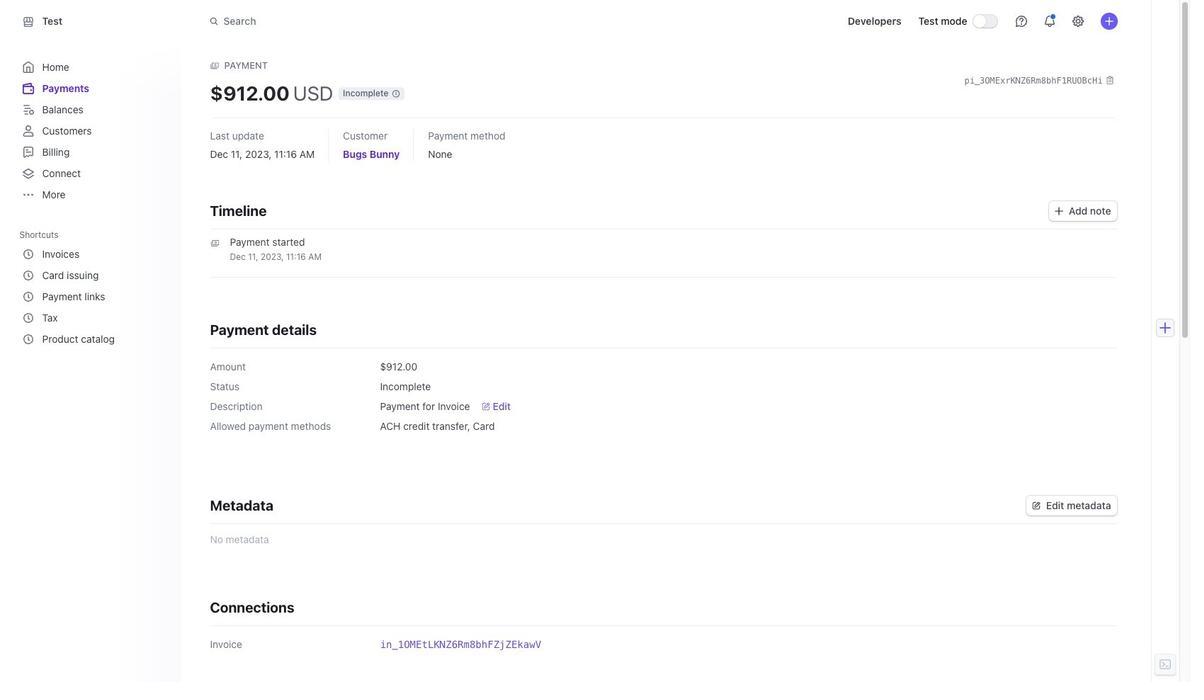 Task type: locate. For each thing, give the bounding box(es) containing it.
shortcuts element
[[19, 225, 170, 350], [19, 244, 167, 350]]

svg image
[[1032, 501, 1041, 510]]

None search field
[[201, 8, 601, 34]]

manage shortcuts image
[[156, 230, 164, 239]]

notifications image
[[1044, 16, 1055, 27]]

svg image
[[1055, 207, 1064, 215]]

Search text field
[[201, 8, 601, 34]]

core navigation links element
[[19, 57, 167, 206]]



Task type: describe. For each thing, give the bounding box(es) containing it.
Test mode checkbox
[[973, 15, 997, 28]]

settings image
[[1073, 16, 1084, 27]]

1 shortcuts element from the top
[[19, 225, 170, 350]]

2 shortcuts element from the top
[[19, 244, 167, 350]]

help image
[[1016, 16, 1027, 27]]



Task type: vqa. For each thing, say whether or not it's contained in the screenshot.
methods. inside the Custom configurations allow you to enable certain payment methods for different configurations. Select a platform to update your payment methods for that platform, or select "No platform" to update payments processed without a platform. Add payment methods to a configuration by selecting the configuration you want to add to and turning on new payment methods.
no



